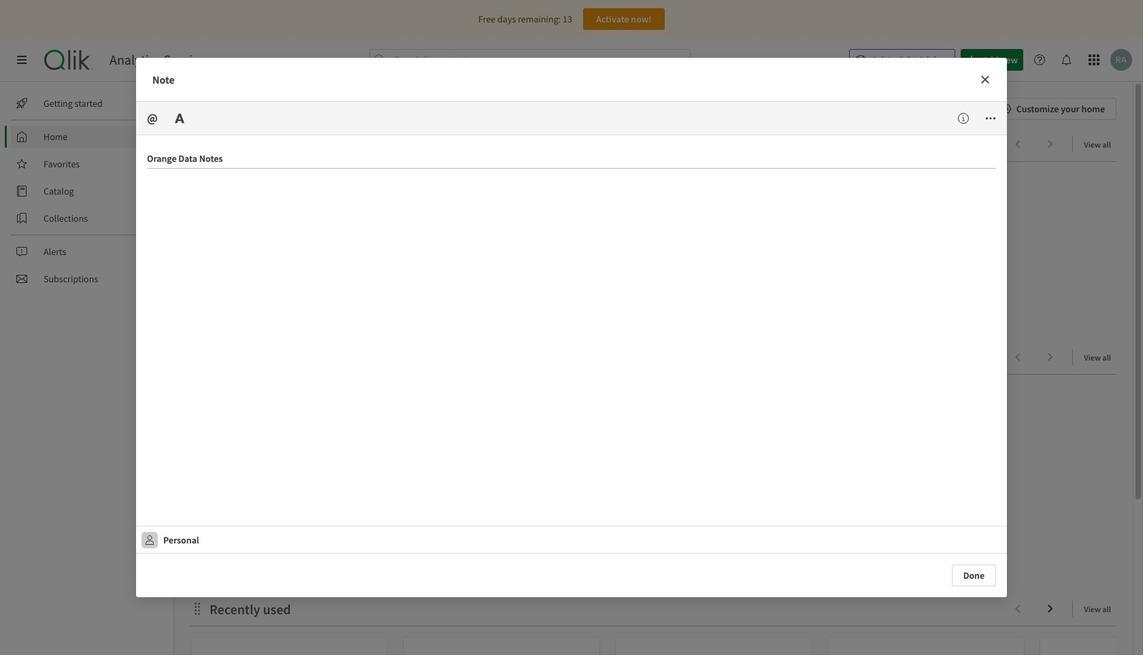 Task type: vqa. For each thing, say whether or not it's contained in the screenshot.
ruby anderson element
yes



Task type: describe. For each thing, give the bounding box(es) containing it.
move collection image
[[191, 602, 204, 616]]

Note title text field
[[147, 146, 997, 169]]



Task type: locate. For each thing, give the bounding box(es) containing it.
main content
[[169, 82, 1144, 656]]

ruby anderson image
[[199, 531, 212, 543]]

navigation pane element
[[0, 87, 174, 295]]

analytics services element
[[110, 52, 211, 68]]

details image
[[958, 113, 969, 124]]

close image
[[980, 74, 991, 85]]

close sidebar menu image
[[16, 54, 27, 65]]

toggle formatting image
[[174, 113, 185, 124]]

remove from favorites image
[[344, 525, 355, 536]]

ruby anderson element
[[199, 531, 212, 543]]

dialog
[[136, 58, 1007, 598]]

insert mention element
[[142, 108, 169, 129]]



